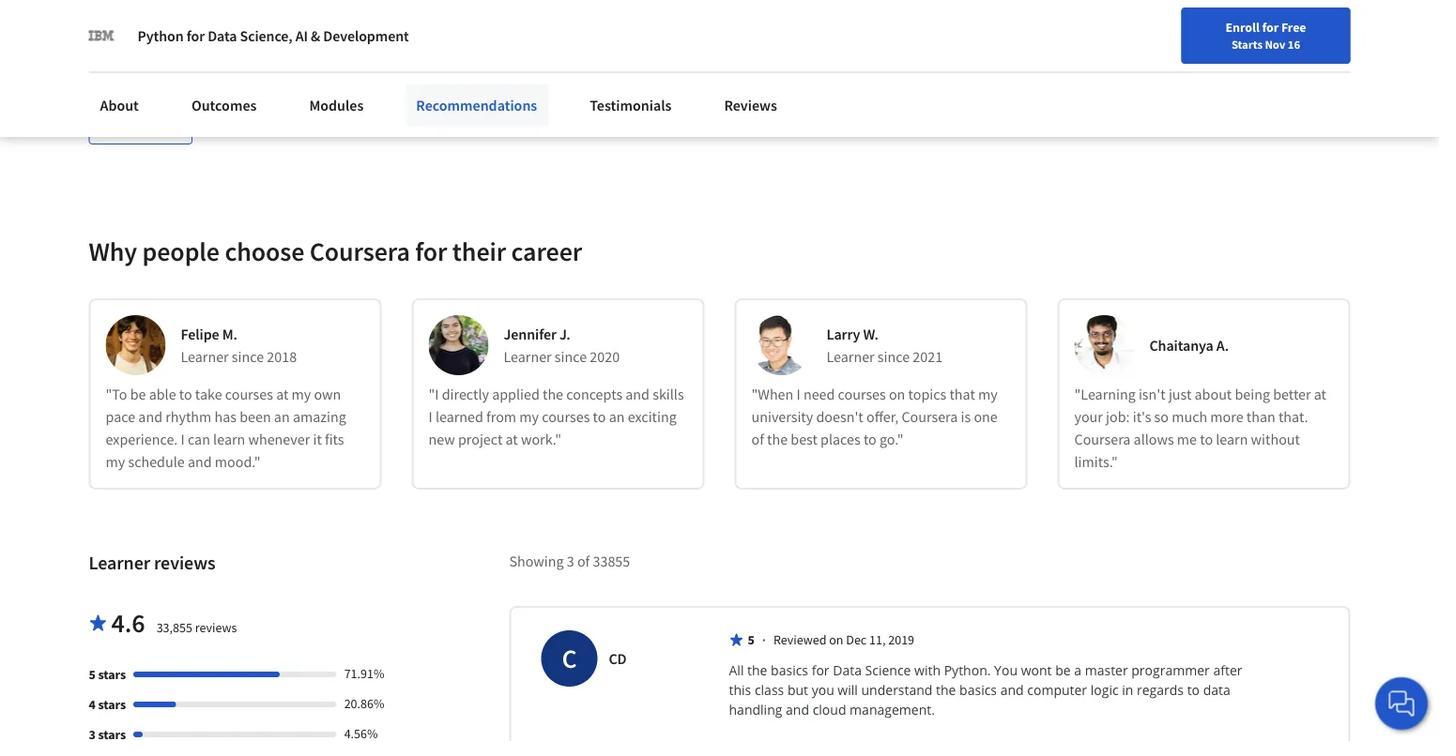 Task type: locate. For each thing, give the bounding box(es) containing it.
coursera
[[310, 235, 410, 268], [902, 408, 958, 427], [1074, 430, 1131, 449]]

courses up offer,
[[838, 385, 886, 404]]

for
[[1262, 19, 1279, 36], [187, 26, 205, 45], [415, 235, 447, 268], [812, 662, 830, 680]]

since inside felipe m. learner since 2018
[[232, 348, 264, 366]]

1 horizontal spatial 5
[[748, 632, 755, 649]]

3 since from the left
[[878, 348, 910, 366]]

more
[[147, 120, 178, 136], [1210, 408, 1244, 427]]

skills
[[653, 385, 684, 404]]

1 vertical spatial your
[[1074, 408, 1103, 427]]

offer,
[[867, 408, 899, 427]]

on left dec
[[829, 632, 844, 649]]

logic
[[1091, 682, 1119, 700]]

job:
[[1106, 408, 1130, 427]]

learn down the has on the left of the page
[[213, 430, 245, 449]]

of down the university
[[752, 430, 764, 449]]

an inside the ""i directly applied the concepts and skills i learned from my courses to an exciting new project at work.""
[[609, 408, 625, 427]]

for up nov
[[1262, 19, 1279, 36]]

dec
[[846, 632, 867, 649]]

isn't
[[1139, 385, 1166, 404]]

since inside larry w. learner since 2021
[[878, 348, 910, 366]]

and down can
[[188, 453, 212, 472]]

data up will
[[833, 662, 862, 680]]

python
[[138, 26, 184, 45]]

and up exciting
[[626, 385, 650, 404]]

at down from
[[506, 430, 518, 449]]

1 stars from the top
[[98, 667, 126, 684]]

0 horizontal spatial of
[[577, 552, 590, 571]]

doesn't
[[816, 408, 864, 427]]

at down 2018
[[276, 385, 289, 404]]

outcomes link
[[180, 84, 268, 126]]

2 vertical spatial coursera
[[1074, 430, 1131, 449]]

so
[[1154, 408, 1169, 427]]

at for better
[[1314, 385, 1327, 404]]

reviews right 33,855
[[195, 620, 237, 637]]

felipe m. learner since 2018
[[181, 325, 297, 366]]

5 for 5 stars
[[89, 667, 96, 684]]

5 up 4
[[89, 667, 96, 684]]

i down "i
[[429, 408, 433, 427]]

courses inside the ""i directly applied the concepts and skills i learned from my courses to an exciting new project at work.""
[[542, 408, 590, 427]]

stars right 4
[[98, 697, 126, 714]]

of inside "when i need courses on topics that my university doesn't offer, coursera is one of the best places to go."
[[752, 430, 764, 449]]

1 vertical spatial basics
[[960, 682, 997, 700]]

data inside all the basics for data science with python. you wont be a master programmer after this class but you will understand the basics and computer logic in regards to data handling and cloud management.
[[833, 662, 862, 680]]

the
[[543, 385, 563, 404], [767, 430, 788, 449], [747, 662, 767, 680], [936, 682, 956, 700]]

my up work."
[[519, 408, 539, 427]]

2 course from the left
[[427, 65, 465, 82]]

project
[[458, 430, 503, 449]]

take
[[195, 385, 222, 404]]

0 vertical spatial of
[[752, 430, 764, 449]]

course up recommendations link
[[427, 65, 465, 82]]

16
[[1288, 37, 1300, 52]]

0 horizontal spatial i
[[181, 430, 185, 449]]

python for data science, ai & development
[[138, 26, 409, 45]]

on up offer,
[[889, 385, 905, 404]]

at inside the "to be able to take courses at my own pace and rhythm has been an amazing experience. i can learn whenever it fits my schedule and mood."
[[276, 385, 289, 404]]

2 horizontal spatial course
[[1069, 65, 1107, 82]]

0 horizontal spatial data
[[208, 26, 237, 45]]

0 horizontal spatial at
[[276, 385, 289, 404]]

learner down "jennifer"
[[504, 348, 552, 366]]

2020
[[590, 348, 620, 366]]

0 horizontal spatial more
[[147, 120, 178, 136]]

directly
[[442, 385, 489, 404]]

wont
[[1021, 662, 1052, 680]]

show 6 more button
[[89, 111, 193, 145]]

since down w.
[[878, 348, 910, 366]]

2 learn from the left
[[1216, 430, 1248, 449]]

2 horizontal spatial since
[[878, 348, 910, 366]]

2 stars from the top
[[98, 697, 126, 714]]

learn for has
[[213, 430, 245, 449]]

learner inside jennifer j. learner since 2020
[[504, 348, 552, 366]]

course up about
[[106, 65, 144, 82]]

0 vertical spatial i
[[797, 385, 801, 404]]

reviewed
[[773, 632, 827, 649]]

1 horizontal spatial courses
[[542, 408, 590, 427]]

show 6 more
[[104, 120, 178, 136]]

1 vertical spatial data
[[833, 662, 862, 680]]

data left the science, at the left top of page
[[208, 26, 237, 45]]

1 horizontal spatial more
[[1210, 408, 1244, 427]]

recommendations link
[[405, 84, 549, 126]]

on inside "when i need courses on topics that my university doesn't offer, coursera is one of the best places to go."
[[889, 385, 905, 404]]

4.6
[[111, 607, 145, 640]]

since inside jennifer j. learner since 2020
[[555, 348, 587, 366]]

chat with us image
[[1387, 689, 1417, 719]]

since for w.
[[878, 348, 910, 366]]

felipe
[[181, 325, 219, 344]]

1 horizontal spatial data
[[833, 662, 862, 680]]

1 vertical spatial be
[[1055, 662, 1071, 680]]

at inside "learning isn't just about being better at your job: it's so much more than that. coursera allows me to learn without limits."
[[1314, 385, 1327, 404]]

5 for 5
[[748, 632, 755, 649]]

being
[[1235, 385, 1270, 404]]

"when i need courses on topics that my university doesn't offer, coursera is one of the best places to go."
[[752, 385, 998, 449]]

2 horizontal spatial i
[[797, 385, 801, 404]]

show notifications image
[[1186, 61, 1208, 84]]

0 vertical spatial be
[[130, 385, 146, 404]]

since for m.
[[232, 348, 264, 366]]

nov
[[1265, 37, 1286, 52]]

for left their
[[415, 235, 447, 268]]

more down about
[[1210, 408, 1244, 427]]

modules
[[309, 96, 364, 115]]

at for courses
[[276, 385, 289, 404]]

2 horizontal spatial at
[[1314, 385, 1327, 404]]

1 horizontal spatial at
[[506, 430, 518, 449]]

0 vertical spatial your
[[945, 59, 970, 76]]

at right better
[[1314, 385, 1327, 404]]

3
[[567, 552, 574, 571]]

the right applied
[[543, 385, 563, 404]]

and down you
[[1000, 682, 1024, 700]]

"when
[[752, 385, 794, 404]]

2 an from the left
[[609, 408, 625, 427]]

None search field
[[268, 49, 681, 87]]

1 vertical spatial coursera
[[902, 408, 958, 427]]

about
[[1195, 385, 1232, 404]]

stars for 4 stars
[[98, 697, 126, 714]]

1 vertical spatial reviews
[[195, 620, 237, 637]]

"to be able to take courses at my own pace and rhythm has been an amazing experience. i can learn whenever it fits my schedule and mood."
[[106, 385, 346, 472]]

1 horizontal spatial coursera
[[902, 408, 958, 427]]

1 horizontal spatial since
[[555, 348, 587, 366]]

1 horizontal spatial course
[[427, 65, 465, 82]]

learner down the "larry"
[[827, 348, 875, 366]]

be inside the "to be able to take courses at my own pace and rhythm has been an amazing experience. i can learn whenever it fits my schedule and mood."
[[130, 385, 146, 404]]

find your new career link
[[909, 56, 1045, 80]]

to left the data
[[1187, 682, 1200, 700]]

stars
[[98, 667, 126, 684], [98, 697, 126, 714]]

0 horizontal spatial on
[[829, 632, 844, 649]]

for inside all the basics for data science with python. you wont be a master programmer after this class but you will understand the basics and computer logic in regards to data handling and cloud management.
[[812, 662, 830, 680]]

class
[[755, 682, 784, 700]]

0 vertical spatial more
[[147, 120, 178, 136]]

regards
[[1137, 682, 1184, 700]]

0 vertical spatial on
[[889, 385, 905, 404]]

people
[[142, 235, 220, 268]]

fits
[[325, 430, 344, 449]]

and inside the ""i directly applied the concepts and skills i learned from my courses to an exciting new project at work.""
[[626, 385, 650, 404]]

5 left 'reviewed'
[[748, 632, 755, 649]]

of right the 3
[[577, 552, 590, 571]]

learn inside "learning isn't just about being better at your job: it's so much more than that. coursera allows me to learn without limits."
[[1216, 430, 1248, 449]]

places
[[821, 430, 861, 449]]

data
[[208, 26, 237, 45], [833, 662, 862, 680]]

1 horizontal spatial learn
[[1216, 430, 1248, 449]]

0 horizontal spatial learn
[[213, 430, 245, 449]]

1 an from the left
[[274, 408, 290, 427]]

5 stars
[[89, 667, 126, 684]]

be left a
[[1055, 662, 1071, 680]]

courses up work."
[[542, 408, 590, 427]]

be right '"to'
[[130, 385, 146, 404]]

1 vertical spatial more
[[1210, 408, 1244, 427]]

1 learn from the left
[[213, 430, 245, 449]]

learn inside the "to be able to take courses at my own pace and rhythm has been an amazing experience. i can learn whenever it fits my schedule and mood."
[[213, 430, 245, 449]]

showing 3 of 33855
[[509, 552, 630, 571]]

1 horizontal spatial of
[[752, 430, 764, 449]]

course right career
[[1069, 65, 1107, 82]]

in
[[1122, 682, 1134, 700]]

your inside "learning isn't just about being better at your job: it's so much more than that. coursera allows me to learn without limits."
[[1074, 408, 1103, 427]]

1 horizontal spatial on
[[889, 385, 905, 404]]

2 since from the left
[[555, 348, 587, 366]]

outcomes
[[191, 96, 257, 115]]

stars up 4 stars
[[98, 667, 126, 684]]

and up experience.
[[138, 408, 162, 427]]

for up you
[[812, 662, 830, 680]]

1 vertical spatial i
[[429, 408, 433, 427]]

1 since from the left
[[232, 348, 264, 366]]

ai
[[295, 26, 308, 45]]

at inside the ""i directly applied the concepts and skills i learned from my courses to an exciting new project at work.""
[[506, 430, 518, 449]]

0 horizontal spatial be
[[130, 385, 146, 404]]

2018
[[267, 348, 297, 366]]

1 vertical spatial on
[[829, 632, 844, 649]]

is
[[961, 408, 971, 427]]

to left go."
[[864, 430, 877, 449]]

computer
[[1027, 682, 1087, 700]]

the inside the ""i directly applied the concepts and skills i learned from my courses to an exciting new project at work.""
[[543, 385, 563, 404]]

the down the university
[[767, 430, 788, 449]]

courses up been
[[225, 385, 273, 404]]

1 vertical spatial 5
[[89, 667, 96, 684]]

0 horizontal spatial since
[[232, 348, 264, 366]]

since for j.
[[555, 348, 587, 366]]

since down j.
[[555, 348, 587, 366]]

an up whenever
[[274, 408, 290, 427]]

find
[[918, 59, 942, 76]]

much
[[1172, 408, 1207, 427]]

1 horizontal spatial be
[[1055, 662, 1071, 680]]

0 vertical spatial coursera
[[310, 235, 410, 268]]

to inside "when i need courses on topics that my university doesn't offer, coursera is one of the best places to go."
[[864, 430, 877, 449]]

0 vertical spatial basics
[[771, 662, 808, 680]]

learner for felipe
[[181, 348, 229, 366]]

since down m.
[[232, 348, 264, 366]]

0 horizontal spatial coursera
[[310, 235, 410, 268]]

2 vertical spatial i
[[181, 430, 185, 449]]

to up rhythm
[[179, 385, 192, 404]]

reviews up 33,855
[[154, 552, 215, 575]]

0 horizontal spatial courses
[[225, 385, 273, 404]]

your down "learning
[[1074, 408, 1103, 427]]

an down concepts
[[609, 408, 625, 427]]

learn down than
[[1216, 430, 1248, 449]]

to inside the "to be able to take courses at my own pace and rhythm has been an amazing experience. i can learn whenever it fits my schedule and mood."
[[179, 385, 192, 404]]

this
[[729, 682, 751, 700]]

my up "one"
[[978, 385, 998, 404]]

3 course from the left
[[1069, 65, 1107, 82]]

learner reviews
[[89, 552, 215, 575]]

ibm image
[[89, 23, 115, 49]]

learner inside larry w. learner since 2021
[[827, 348, 875, 366]]

modules link
[[298, 84, 375, 126]]

m.
[[222, 325, 237, 344]]

coursera inside "when i need courses on topics that my university doesn't offer, coursera is one of the best places to go."
[[902, 408, 958, 427]]

0 vertical spatial 5
[[748, 632, 755, 649]]

own
[[314, 385, 341, 404]]

better
[[1273, 385, 1311, 404]]

learner for larry
[[827, 348, 875, 366]]

0 vertical spatial reviews
[[154, 552, 215, 575]]

2 horizontal spatial courses
[[838, 385, 886, 404]]

1 horizontal spatial your
[[1074, 408, 1103, 427]]

i left can
[[181, 430, 185, 449]]

your right find
[[945, 59, 970, 76]]

more inside "learning isn't just about being better at your job: it's so much more than that. coursera allows me to learn without limits."
[[1210, 408, 1244, 427]]

i left need
[[797, 385, 801, 404]]

basics down python.
[[960, 682, 997, 700]]

with
[[914, 662, 941, 680]]

1 vertical spatial stars
[[98, 697, 126, 714]]

learner for jennifer
[[504, 348, 552, 366]]

to down concepts
[[593, 408, 606, 427]]

more right 6
[[147, 120, 178, 136]]

jennifer
[[504, 325, 557, 344]]

learner inside felipe m. learner since 2018
[[181, 348, 229, 366]]

i inside "when i need courses on topics that my university doesn't offer, coursera is one of the best places to go."
[[797, 385, 801, 404]]

i inside the ""i directly applied the concepts and skills i learned from my courses to an exciting new project at work.""
[[429, 408, 433, 427]]

science,
[[240, 26, 293, 45]]

the inside "when i need courses on topics that my university doesn't offer, coursera is one of the best places to go."
[[767, 430, 788, 449]]

that
[[950, 385, 975, 404]]

handling
[[729, 702, 782, 719]]

python.
[[944, 662, 991, 680]]

1 vertical spatial of
[[577, 552, 590, 571]]

the right the "all"
[[747, 662, 767, 680]]

0 horizontal spatial course
[[106, 65, 144, 82]]

to right me on the bottom of the page
[[1200, 430, 1213, 449]]

1 horizontal spatial an
[[609, 408, 625, 427]]

basics up but
[[771, 662, 808, 680]]

learner down felipe
[[181, 348, 229, 366]]

2 horizontal spatial coursera
[[1074, 430, 1131, 449]]

0 horizontal spatial an
[[274, 408, 290, 427]]

schedule
[[128, 453, 185, 472]]

0 vertical spatial stars
[[98, 667, 126, 684]]

0 horizontal spatial 5
[[89, 667, 96, 684]]

professional certificate
[[748, 65, 875, 82]]

reviews for learner reviews
[[154, 552, 215, 575]]

1 horizontal spatial basics
[[960, 682, 997, 700]]

1 horizontal spatial i
[[429, 408, 433, 427]]



Task type: describe. For each thing, give the bounding box(es) containing it.
learner up '4.6'
[[89, 552, 150, 575]]

20.86%
[[344, 696, 384, 713]]

the down with
[[936, 682, 956, 700]]

1 course from the left
[[106, 65, 144, 82]]

you
[[812, 682, 834, 700]]

from
[[486, 408, 516, 427]]

development
[[323, 26, 409, 45]]

science
[[865, 662, 911, 680]]

exciting
[[628, 408, 677, 427]]

"to
[[106, 385, 127, 404]]

"learning isn't just about being better at your job: it's so much more than that. coursera allows me to learn without limits."
[[1074, 385, 1327, 472]]

new
[[973, 59, 997, 76]]

collection element
[[77, 0, 1362, 175]]

it's
[[1133, 408, 1151, 427]]

need
[[804, 385, 835, 404]]

an inside the "to be able to take courses at my own pace and rhythm has been an amazing experience. i can learn whenever it fits my schedule and mood."
[[274, 408, 290, 427]]

data
[[1203, 682, 1231, 700]]

be inside all the basics for data science with python. you wont be a master programmer after this class but you will understand the basics and computer logic in regards to data handling and cloud management.
[[1055, 662, 1071, 680]]

w.
[[863, 325, 879, 344]]

coursera inside "learning isn't just about being better at your job: it's so much more than that. coursera allows me to learn without limits."
[[1074, 430, 1131, 449]]

a
[[1074, 662, 1082, 680]]

courses inside "when i need courses on topics that my university doesn't offer, coursera is one of the best places to go."
[[838, 385, 886, 404]]

11,
[[869, 632, 886, 649]]

allows
[[1134, 430, 1174, 449]]

master
[[1085, 662, 1128, 680]]

reviews for 33,855 reviews
[[195, 620, 237, 637]]

to inside "learning isn't just about being better at your job: it's so much more than that. coursera allows me to learn without limits."
[[1200, 430, 1213, 449]]

banner navigation
[[15, 0, 528, 38]]

0 horizontal spatial your
[[945, 59, 970, 76]]

testimonials
[[590, 96, 672, 115]]

pace
[[106, 408, 135, 427]]

cd
[[609, 650, 627, 669]]

larry w. learner since 2021
[[827, 325, 943, 366]]

able
[[149, 385, 176, 404]]

for right python at the left of the page
[[187, 26, 205, 45]]

reviewed on dec 11, 2019
[[773, 632, 914, 649]]

find your new career
[[918, 59, 1036, 76]]

starts
[[1232, 37, 1263, 52]]

it
[[313, 430, 322, 449]]

english button
[[1045, 38, 1159, 99]]

coursera image
[[23, 53, 142, 83]]

whenever
[[248, 430, 310, 449]]

topics
[[908, 385, 947, 404]]

33,855 reviews
[[156, 620, 237, 637]]

just
[[1169, 385, 1192, 404]]

to inside all the basics for data science with python. you wont be a master programmer after this class but you will understand the basics and computer logic in regards to data handling and cloud management.
[[1187, 682, 1200, 700]]

show
[[104, 120, 136, 136]]

choose
[[225, 235, 304, 268]]

and down but
[[786, 702, 809, 719]]

limits."
[[1074, 453, 1118, 472]]

more inside button
[[147, 120, 178, 136]]

why people choose coursera for their career
[[89, 235, 582, 268]]

33855
[[593, 552, 630, 571]]

certificate
[[818, 65, 875, 82]]

4
[[89, 697, 96, 714]]

71.91%
[[344, 666, 384, 683]]

university
[[752, 408, 813, 427]]

learn for more
[[1216, 430, 1248, 449]]

stars for 5 stars
[[98, 667, 126, 684]]

c
[[562, 643, 577, 676]]

"i directly applied the concepts and skills i learned from my courses to an exciting new project at work."
[[429, 385, 684, 449]]

to inside the ""i directly applied the concepts and skills i learned from my courses to an exciting new project at work.""
[[593, 408, 606, 427]]

i inside the "to be able to take courses at my own pace and rhythm has been an amazing experience. i can learn whenever it fits my schedule and mood."
[[181, 430, 185, 449]]

my inside the ""i directly applied the concepts and skills i learned from my courses to an exciting new project at work.""
[[519, 408, 539, 427]]

j.
[[559, 325, 570, 344]]

recommendations
[[416, 96, 537, 115]]

my left own
[[292, 385, 311, 404]]

best
[[791, 430, 818, 449]]

&
[[311, 26, 320, 45]]

that.
[[1279, 408, 1308, 427]]

but
[[788, 682, 808, 700]]

free
[[1281, 19, 1306, 36]]

go."
[[880, 430, 904, 449]]

33,855
[[156, 620, 192, 637]]

one
[[974, 408, 998, 427]]

work."
[[521, 430, 561, 449]]

my inside "when i need courses on topics that my university doesn't offer, coursera is one of the best places to go."
[[978, 385, 998, 404]]

reviews link
[[713, 84, 789, 126]]

new
[[429, 430, 455, 449]]

mood."
[[215, 453, 261, 472]]

larry
[[827, 325, 860, 344]]

without
[[1251, 430, 1300, 449]]

applied
[[492, 385, 540, 404]]

understand
[[861, 682, 933, 700]]

for inside enroll for free starts nov 16
[[1262, 19, 1279, 36]]

testimonials link
[[579, 84, 683, 126]]

rhythm
[[165, 408, 212, 427]]

programmer
[[1132, 662, 1210, 680]]

concepts
[[566, 385, 623, 404]]

6
[[138, 120, 145, 136]]

0 vertical spatial data
[[208, 26, 237, 45]]

0 horizontal spatial basics
[[771, 662, 808, 680]]

4 stars
[[89, 697, 126, 714]]

courses inside the "to be able to take courses at my own pace and rhythm has been an amazing experience. i can learn whenever it fits my schedule and mood."
[[225, 385, 273, 404]]

has
[[215, 408, 237, 427]]

"learning
[[1074, 385, 1136, 404]]

me
[[1177, 430, 1197, 449]]

career
[[511, 235, 582, 268]]

my down experience.
[[106, 453, 125, 472]]

career
[[1000, 59, 1036, 76]]

enroll for free starts nov 16
[[1226, 19, 1306, 52]]



Task type: vqa. For each thing, say whether or not it's contained in the screenshot.
the Rankings
no



